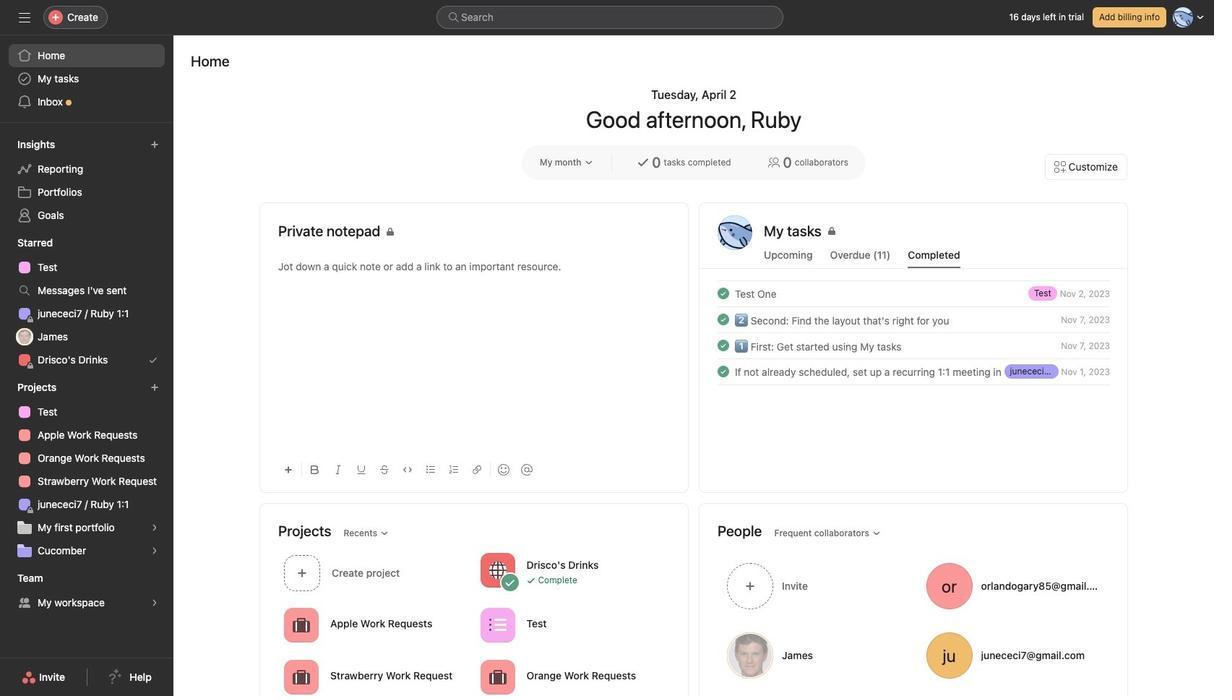 Task type: locate. For each thing, give the bounding box(es) containing it.
completed image
[[715, 285, 732, 302], [715, 311, 732, 328], [715, 337, 732, 354]]

view profile image
[[718, 215, 753, 250]]

Completed checkbox
[[715, 285, 732, 302], [715, 311, 732, 328], [715, 363, 732, 380]]

0 vertical spatial completed image
[[715, 285, 732, 302]]

2 vertical spatial completed checkbox
[[715, 363, 732, 380]]

at mention image
[[521, 464, 533, 476]]

globe image
[[489, 561, 506, 579]]

starred element
[[0, 230, 173, 374]]

link image
[[473, 466, 481, 474]]

list item
[[700, 280, 1128, 306], [700, 306, 1128, 333], [700, 333, 1128, 359], [700, 359, 1128, 385], [278, 551, 475, 595]]

Completed checkbox
[[715, 337, 732, 354]]

insert an object image
[[284, 466, 293, 474]]

teams element
[[0, 565, 173, 617]]

emoji image
[[498, 464, 510, 476]]

see details, cucomber image
[[150, 546, 159, 555]]

global element
[[0, 35, 173, 122]]

toolbar
[[278, 453, 670, 486]]

1 vertical spatial completed image
[[715, 311, 732, 328]]

numbered list image
[[450, 466, 458, 474]]

2 vertical spatial completed image
[[715, 337, 732, 354]]

1 vertical spatial completed checkbox
[[715, 311, 732, 328]]

0 vertical spatial completed checkbox
[[715, 285, 732, 302]]

italics image
[[334, 466, 343, 474]]

briefcase image
[[293, 616, 310, 634], [293, 668, 310, 686], [489, 668, 506, 686]]

code image
[[403, 466, 412, 474]]

list box
[[437, 6, 784, 29]]

1 completed checkbox from the top
[[715, 285, 732, 302]]



Task type: describe. For each thing, give the bounding box(es) containing it.
bulleted list image
[[426, 466, 435, 474]]

underline image
[[357, 466, 366, 474]]

3 completed checkbox from the top
[[715, 363, 732, 380]]

see details, my workspace image
[[150, 599, 159, 607]]

new project or portfolio image
[[150, 383, 159, 392]]

2 completed image from the top
[[715, 311, 732, 328]]

new insights image
[[150, 140, 159, 149]]

bold image
[[311, 466, 320, 474]]

1 completed image from the top
[[715, 285, 732, 302]]

list image
[[489, 616, 506, 634]]

see details, my first portfolio image
[[150, 523, 159, 532]]

hide sidebar image
[[19, 12, 30, 23]]

completed image
[[715, 363, 732, 380]]

insights element
[[0, 132, 173, 230]]

2 completed checkbox from the top
[[715, 311, 732, 328]]

strikethrough image
[[380, 466, 389, 474]]

projects element
[[0, 374, 173, 565]]

3 completed image from the top
[[715, 337, 732, 354]]



Task type: vqa. For each thing, say whether or not it's contained in the screenshot.
leftmost the
no



